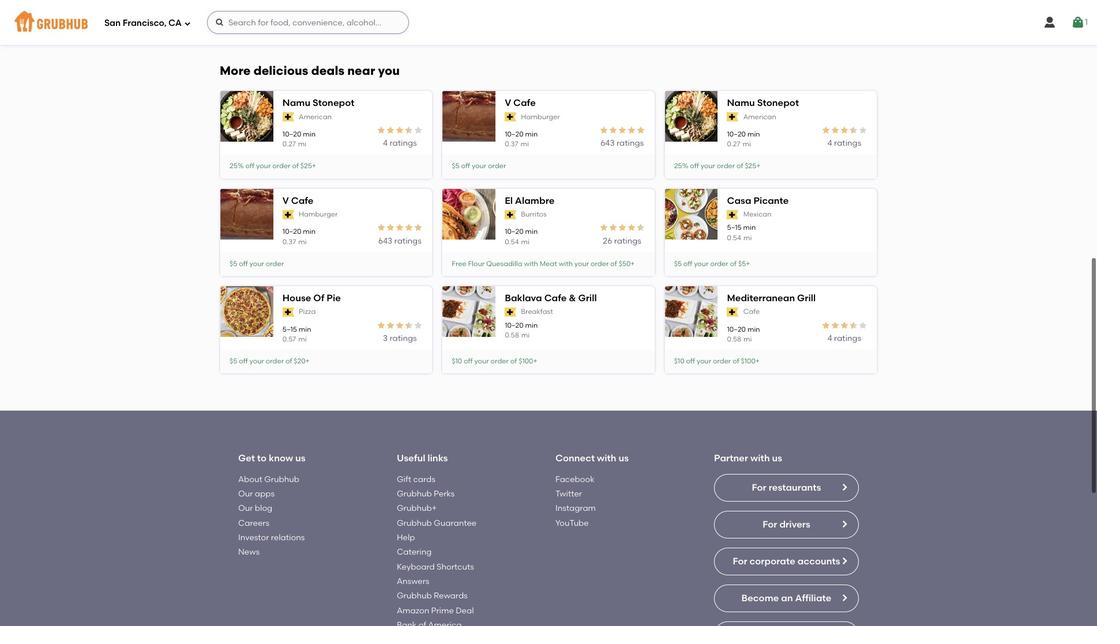 Task type: describe. For each thing, give the bounding box(es) containing it.
$10 for mediterranean grill
[[674, 358, 684, 366]]

instagram
[[555, 504, 596, 514]]

about grubhub link
[[238, 475, 299, 485]]

main navigation navigation
[[0, 0, 1097, 45]]

v cafe for v's subscription pass image
[[283, 195, 313, 206]]

hamburger for v's subscription pass image
[[299, 211, 338, 219]]

connect
[[555, 454, 595, 464]]

0.37 for the rightmost v cafe link
[[505, 140, 518, 148]]

house of pie link
[[283, 292, 423, 305]]

subscription pass image for casa
[[727, 210, 739, 220]]

namu stonepot logo image for subscription pass image for namu
[[220, 84, 273, 150]]

partner with us
[[714, 454, 782, 464]]

subscription pass image for baklava
[[505, 308, 516, 317]]

more
[[220, 64, 251, 78]]

pizza
[[299, 308, 316, 316]]

deals
[[311, 64, 344, 78]]

us for connect with us
[[619, 454, 629, 464]]

mediterranean
[[727, 293, 795, 304]]

0.57
[[283, 336, 296, 344]]

free
[[452, 260, 466, 268]]

of for subscription pass icon corresponding to baklava
[[510, 358, 517, 366]]

subscription pass image for v
[[505, 113, 516, 122]]

min for subscription pass icon associated with namu
[[747, 130, 760, 138]]

twitter
[[555, 490, 582, 500]]

facebook link
[[555, 475, 594, 485]]

2 namu from the left
[[727, 98, 755, 109]]

of
[[313, 293, 324, 304]]

4 ratings for subscription pass icon associated with namu's namu stonepot link
[[827, 139, 861, 149]]

rewards
[[434, 592, 468, 602]]

$5 up more
[[230, 16, 237, 24]]

1 our from the top
[[238, 490, 253, 500]]

10–20 for subscription pass icon associated with namu
[[727, 130, 746, 138]]

1 horizontal spatial $5+
[[738, 260, 750, 268]]

francisco,
[[123, 18, 166, 28]]

keyboard shortcuts link
[[397, 563, 474, 573]]

2 stonepot from the left
[[757, 98, 799, 109]]

off for house of pie link
[[239, 358, 248, 366]]

right image
[[840, 483, 849, 492]]

1 horizontal spatial 10–20 min 0.58 mi
[[727, 326, 760, 344]]

5–15 min 0.54 mi
[[727, 224, 756, 242]]

your for mediterranean grill link on the top of the page
[[697, 358, 711, 366]]

guarantee
[[434, 519, 477, 529]]

corporate
[[750, 556, 795, 567]]

catering
[[397, 548, 432, 558]]

min for subscription pass icon associated with v
[[525, 130, 538, 138]]

relations
[[271, 534, 305, 543]]

643 ratings for v cafe link to the bottom
[[378, 236, 422, 246]]

investor
[[238, 534, 269, 543]]

1 stonepot from the left
[[313, 98, 354, 109]]

prime
[[431, 607, 454, 616]]

for corporate accounts link
[[714, 548, 859, 576]]

5–15 for 5–15 min 0.54 mi
[[727, 224, 742, 232]]

get to know us
[[238, 454, 305, 464]]

$10 off your order of $100+ for mediterranean
[[674, 358, 760, 366]]

0 horizontal spatial $5+
[[294, 16, 306, 24]]

grubhub guarantee link
[[397, 519, 477, 529]]

partner
[[714, 454, 748, 464]]

meat
[[540, 260, 557, 268]]

house
[[283, 293, 311, 304]]

your for casa picante link
[[694, 260, 709, 268]]

2 25% off your order of $25+ from the left
[[674, 162, 761, 170]]

mi inside '5–15 min 0.57 mi'
[[298, 336, 307, 344]]

mi inside 5–15 min 0.54 mi
[[743, 234, 752, 242]]

blog
[[255, 504, 272, 514]]

off for the rightmost v cafe link
[[461, 162, 470, 170]]

right image for for corporate accounts
[[840, 557, 849, 566]]

catering link
[[397, 548, 432, 558]]

picante
[[754, 195, 789, 206]]

hamburger for subscription pass icon associated with v
[[521, 113, 560, 121]]

more delicious deals near you
[[220, 64, 400, 78]]

mediterranean grill logo image
[[665, 279, 718, 345]]

1 american from the left
[[299, 113, 332, 121]]

instagram link
[[555, 504, 596, 514]]

news
[[238, 548, 260, 558]]

$10 off your order of $100+ for baklava
[[452, 358, 537, 366]]

v for v cafe link to the bottom
[[283, 195, 289, 206]]

namu stonepot link for subscription pass image for namu
[[283, 97, 423, 110]]

for for for drivers
[[763, 520, 777, 531]]

grubhub rewards link
[[397, 592, 468, 602]]

$5 down "house of pie logo"
[[230, 358, 237, 366]]

grubhub+ link
[[397, 504, 437, 514]]

house of pie logo image
[[220, 279, 273, 345]]

san
[[104, 18, 121, 28]]

26
[[603, 236, 612, 246]]

0.37 for v cafe link to the bottom
[[283, 238, 296, 246]]

for corporate accounts
[[733, 556, 840, 567]]

casa picante link
[[727, 195, 867, 208]]

2 $25+ from the left
[[745, 162, 761, 170]]

grubhub down grubhub+
[[397, 519, 432, 529]]

643 for the rightmost v cafe link
[[601, 139, 615, 149]]

for restaurants
[[752, 483, 821, 494]]

cards
[[413, 475, 435, 485]]

baklava cafe & grill logo image
[[443, 279, 496, 345]]

an
[[781, 593, 793, 604]]

for restaurants link
[[714, 475, 859, 502]]

become
[[741, 593, 779, 604]]

mediterranean grill
[[727, 293, 816, 304]]

gift cards link
[[397, 475, 435, 485]]

3
[[383, 334, 388, 344]]

min for v's subscription pass image
[[303, 228, 315, 236]]

know
[[269, 454, 293, 464]]

for drivers
[[763, 520, 810, 531]]

$10 for baklava cafe & grill
[[452, 358, 462, 366]]

apps
[[255, 490, 275, 500]]

namu stonepot link for subscription pass icon associated with namu
[[727, 97, 867, 110]]

right image for become an affiliate
[[840, 594, 849, 603]]

10–20 for v's subscription pass image
[[283, 228, 301, 236]]

10–20 min 0.54 mi
[[505, 228, 538, 246]]

for for for corporate accounts
[[733, 556, 747, 567]]

1 vertical spatial v cafe link
[[283, 195, 423, 208]]

help
[[397, 534, 415, 543]]

$5 up "house of pie logo"
[[230, 260, 237, 268]]

4 ratings for subscription pass image for namu namu stonepot link
[[383, 139, 417, 149]]

answers link
[[397, 577, 429, 587]]

about grubhub our apps our blog careers investor relations news
[[238, 475, 305, 558]]

namu stonepot for subscription pass icon associated with namu
[[727, 98, 799, 109]]

casa picante
[[727, 195, 789, 206]]

cafe for subscription pass icon associated with v
[[513, 98, 536, 109]]

min for house subscription pass icon
[[299, 326, 311, 334]]

26 ratings
[[603, 236, 641, 246]]

connect with us
[[555, 454, 629, 464]]

min inside 5–15 min 0.54 mi
[[743, 224, 756, 232]]

el alambre
[[505, 195, 554, 206]]

off for mediterranean grill link on the top of the page
[[686, 358, 695, 366]]

25% for namu stonepot logo for subscription pass icon associated with namu
[[674, 162, 688, 170]]

san francisco, ca
[[104, 18, 182, 28]]

$100+ for baklava
[[519, 358, 537, 366]]

1 vertical spatial $5 off your order of $5+
[[674, 260, 750, 268]]

careers link
[[238, 519, 269, 529]]

of for subscription pass icon corresponding to mediterranean
[[733, 358, 739, 366]]

keyboard
[[397, 563, 435, 573]]

mi inside '10–20 min 0.54 mi'
[[521, 238, 529, 246]]

youtube link
[[555, 519, 589, 529]]

$20+
[[294, 358, 310, 366]]

0 horizontal spatial $5 off your order of $5+
[[230, 16, 306, 24]]

1 grill from the left
[[578, 293, 597, 304]]

to
[[257, 454, 267, 464]]

$5 up mediterranean grill logo
[[674, 260, 682, 268]]

your for house of pie link
[[250, 358, 264, 366]]

min for subscription pass image for namu
[[303, 130, 315, 138]]

your for baklava cafe & grill link
[[474, 358, 489, 366]]

accounts
[[798, 556, 840, 567]]

0.27 for subscription pass image for namu
[[283, 140, 296, 148]]

casa picante logo image
[[665, 181, 718, 247]]

3 ratings
[[383, 334, 417, 344]]

amazon prime deal link
[[397, 607, 474, 616]]

1 button
[[1071, 12, 1088, 33]]

breakfast
[[521, 308, 553, 316]]



Task type: locate. For each thing, give the bounding box(es) containing it.
0 horizontal spatial $25+
[[300, 162, 316, 170]]

v for the rightmost v cafe link
[[505, 98, 511, 109]]

0 horizontal spatial namu stonepot link
[[283, 97, 423, 110]]

&
[[569, 293, 576, 304]]

cafe for subscription pass icon corresponding to baklava
[[544, 293, 567, 304]]

1 25% off your order of $25+ from the left
[[230, 162, 316, 170]]

$5 off your order up el
[[452, 162, 506, 170]]

namu stonepot logo image for subscription pass icon associated with namu
[[665, 84, 718, 150]]

0 horizontal spatial v cafe link
[[283, 195, 423, 208]]

2 25% from the left
[[674, 162, 688, 170]]

investor relations link
[[238, 534, 305, 543]]

1 horizontal spatial 5–15
[[727, 224, 742, 232]]

0 vertical spatial $5 off your order of $5+
[[230, 16, 306, 24]]

0.54 for 10–20 min 0.54 mi
[[505, 238, 519, 246]]

grubhub
[[264, 475, 299, 485], [397, 490, 432, 500], [397, 519, 432, 529], [397, 592, 432, 602]]

1 vertical spatial v cafe logo image
[[220, 181, 273, 247]]

subscription pass image for el
[[505, 210, 516, 220]]

with right partner
[[750, 454, 770, 464]]

baklava
[[505, 293, 542, 304]]

4
[[383, 139, 388, 149], [827, 139, 832, 149], [827, 334, 832, 344]]

$5 off your order
[[452, 162, 506, 170], [230, 260, 284, 268]]

10–20 min 0.37 mi for subscription pass icon associated with v
[[505, 130, 538, 148]]

2 namu stonepot link from the left
[[727, 97, 867, 110]]

subscription pass image
[[283, 113, 294, 122], [283, 210, 294, 220], [505, 210, 516, 220], [727, 210, 739, 220]]

2 $10 off your order of $100+ from the left
[[674, 358, 760, 366]]

5–15 inside 5–15 min 0.54 mi
[[727, 224, 742, 232]]

0 horizontal spatial 25% off your order of $25+
[[230, 162, 316, 170]]

0.54 inside '10–20 min 0.54 mi'
[[505, 238, 519, 246]]

$5 off your order of $5+
[[230, 16, 306, 24], [674, 260, 750, 268]]

$10 off your order of $100+ down mediterranean grill logo
[[674, 358, 760, 366]]

of for casa subscription pass image
[[730, 260, 737, 268]]

subscription pass image for v
[[283, 210, 294, 220]]

0.54
[[727, 234, 741, 242], [505, 238, 519, 246]]

1 $10 off your order of $100+ from the left
[[452, 358, 537, 366]]

our
[[238, 490, 253, 500], [238, 504, 253, 514]]

1 $10 from the left
[[452, 358, 462, 366]]

0.58 down mediterranean
[[727, 336, 741, 344]]

0.54 inside 5–15 min 0.54 mi
[[727, 234, 741, 242]]

1 horizontal spatial $10
[[674, 358, 684, 366]]

643 for v cafe link to the bottom
[[378, 236, 392, 246]]

subscription pass image for namu
[[283, 113, 294, 122]]

0.27 for subscription pass icon associated with namu
[[727, 140, 740, 148]]

1 horizontal spatial us
[[619, 454, 629, 464]]

1 us from the left
[[295, 454, 305, 464]]

v cafe link
[[505, 97, 645, 110], [283, 195, 423, 208]]

$5 off your order of $20+
[[230, 358, 310, 366]]

your for subscription pass image for namu namu stonepot link
[[256, 162, 271, 170]]

1 horizontal spatial $100+
[[741, 358, 760, 366]]

pie
[[327, 293, 341, 304]]

youtube
[[555, 519, 589, 529]]

about
[[238, 475, 262, 485]]

v cafe logo image
[[443, 84, 496, 150], [220, 181, 273, 247]]

grill right mediterranean
[[797, 293, 816, 304]]

free flour quesadilla with meat with your order of $50+
[[452, 260, 635, 268]]

1 horizontal spatial 643
[[601, 139, 615, 149]]

1 horizontal spatial v cafe link
[[505, 97, 645, 110]]

5–15 inside '5–15 min 0.57 mi'
[[283, 326, 297, 334]]

el alambre logo image
[[443, 181, 496, 247]]

grubhub down answers link
[[397, 592, 432, 602]]

with right "connect"
[[597, 454, 616, 464]]

0 vertical spatial $5+
[[294, 16, 306, 24]]

0.54 down casa
[[727, 234, 741, 242]]

delicious
[[254, 64, 308, 78]]

1 horizontal spatial namu
[[727, 98, 755, 109]]

for for for restaurants
[[752, 483, 766, 494]]

flour
[[468, 260, 485, 268]]

off
[[239, 16, 248, 24], [245, 162, 254, 170], [461, 162, 470, 170], [690, 162, 699, 170], [239, 260, 248, 268], [683, 260, 692, 268], [239, 358, 248, 366], [464, 358, 473, 366], [686, 358, 695, 366]]

1 horizontal spatial american
[[743, 113, 776, 121]]

2 vertical spatial right image
[[840, 594, 849, 603]]

1 vertical spatial 643 ratings
[[378, 236, 422, 246]]

of for house subscription pass icon
[[285, 358, 292, 366]]

1 vertical spatial 643
[[378, 236, 392, 246]]

1 horizontal spatial namu stonepot link
[[727, 97, 867, 110]]

namu stonepot
[[283, 98, 354, 109], [727, 98, 799, 109]]

1 horizontal spatial 0.27
[[727, 140, 740, 148]]

gift
[[397, 475, 411, 485]]

5–15 up 0.57
[[283, 326, 297, 334]]

get
[[238, 454, 255, 464]]

0.37
[[505, 140, 518, 148], [283, 238, 296, 246]]

our blog link
[[238, 504, 272, 514]]

1 vertical spatial for
[[763, 520, 777, 531]]

facebook
[[555, 475, 594, 485]]

2 namu stonepot from the left
[[727, 98, 799, 109]]

el alambre link
[[505, 195, 645, 208]]

us up for restaurants
[[772, 454, 782, 464]]

for drivers link
[[714, 512, 859, 539]]

1 horizontal spatial 10–20 min 0.27 mi
[[727, 130, 760, 148]]

casa
[[727, 195, 751, 206]]

3 us from the left
[[772, 454, 782, 464]]

1 vertical spatial 10–20 min 0.37 mi
[[283, 228, 315, 246]]

deal
[[456, 607, 474, 616]]

1 horizontal spatial namu stonepot
[[727, 98, 799, 109]]

become an affiliate link
[[714, 585, 859, 613]]

el
[[505, 195, 513, 206]]

0 vertical spatial for
[[752, 483, 766, 494]]

$25+
[[300, 162, 316, 170], [745, 162, 761, 170]]

subscription pass image
[[505, 113, 516, 122], [727, 113, 739, 122], [283, 308, 294, 317], [505, 308, 516, 317], [727, 308, 739, 317]]

your for v cafe link to the bottom
[[250, 260, 264, 268]]

0 horizontal spatial 0.27
[[283, 140, 296, 148]]

10–20 min 0.58 mi down breakfast
[[505, 322, 538, 340]]

0 horizontal spatial 0.58
[[505, 332, 519, 340]]

subscription pass image for namu
[[727, 113, 739, 122]]

$5 off your order of $5+ up delicious at the top of page
[[230, 16, 306, 24]]

2 american from the left
[[743, 113, 776, 121]]

$10 down baklava cafe & grill logo
[[452, 358, 462, 366]]

0 horizontal spatial 25%
[[230, 162, 244, 170]]

svg image inside 1 button
[[1071, 16, 1085, 29]]

2 namu stonepot logo image from the left
[[665, 84, 718, 150]]

1 namu stonepot link from the left
[[283, 97, 423, 110]]

$50+
[[619, 260, 635, 268]]

$100+ for mediterranean
[[741, 358, 760, 366]]

0 vertical spatial v cafe
[[505, 98, 536, 109]]

5–15 min 0.57 mi
[[283, 326, 311, 344]]

facebook twitter instagram youtube
[[555, 475, 596, 529]]

of for subscription pass image for namu
[[292, 162, 299, 170]]

quesadilla
[[486, 260, 522, 268]]

namu stonepot for subscription pass image for namu
[[283, 98, 354, 109]]

0 horizontal spatial hamburger
[[299, 211, 338, 219]]

grubhub down gift cards link
[[397, 490, 432, 500]]

1 namu from the left
[[283, 98, 310, 109]]

us for partner with us
[[772, 454, 782, 464]]

subscription pass image for house
[[283, 308, 294, 317]]

5–15 down casa
[[727, 224, 742, 232]]

2 $10 from the left
[[674, 358, 684, 366]]

$5 up el alambre logo
[[452, 162, 459, 170]]

1 horizontal spatial v cafe
[[505, 98, 536, 109]]

0 horizontal spatial $10 off your order of $100+
[[452, 358, 537, 366]]

1 vertical spatial $5+
[[738, 260, 750, 268]]

1 horizontal spatial 0.37
[[505, 140, 518, 148]]

for down partner with us
[[752, 483, 766, 494]]

0 vertical spatial $5 off your order
[[452, 162, 506, 170]]

10–20 for subscription pass icon associated with v
[[505, 130, 524, 138]]

grubhub down know
[[264, 475, 299, 485]]

1 horizontal spatial 10–20 min 0.37 mi
[[505, 130, 538, 148]]

namu
[[283, 98, 310, 109], [727, 98, 755, 109]]

1 vertical spatial $5 off your order
[[230, 260, 284, 268]]

2 0.27 from the left
[[727, 140, 740, 148]]

0 vertical spatial 5–15
[[727, 224, 742, 232]]

grubhub inside about grubhub our apps our blog careers investor relations news
[[264, 475, 299, 485]]

1 horizontal spatial v cafe logo image
[[443, 84, 496, 150]]

1 10–20 min 0.27 mi from the left
[[283, 130, 315, 148]]

for inside "link"
[[733, 556, 747, 567]]

643 ratings for the rightmost v cafe link
[[601, 139, 644, 149]]

0 horizontal spatial 5–15
[[283, 326, 297, 334]]

news link
[[238, 548, 260, 558]]

1 horizontal spatial namu stonepot logo image
[[665, 84, 718, 150]]

1 right image from the top
[[840, 520, 849, 529]]

with left the meat in the top of the page
[[524, 260, 538, 268]]

0 horizontal spatial v cafe
[[283, 195, 313, 206]]

min
[[303, 130, 315, 138], [525, 130, 538, 138], [747, 130, 760, 138], [743, 224, 756, 232], [303, 228, 315, 236], [525, 228, 538, 236], [525, 322, 538, 330], [299, 326, 311, 334], [747, 326, 760, 334]]

2 $100+ from the left
[[741, 358, 760, 366]]

1 horizontal spatial $10 off your order of $100+
[[674, 358, 760, 366]]

0 horizontal spatial 10–20 min 0.58 mi
[[505, 322, 538, 340]]

0 vertical spatial v cafe logo image
[[443, 84, 496, 150]]

0 horizontal spatial v
[[283, 195, 289, 206]]

3 right image from the top
[[840, 594, 849, 603]]

0 vertical spatial 643
[[601, 139, 615, 149]]

2 vertical spatial for
[[733, 556, 747, 567]]

0 horizontal spatial v cafe logo image
[[220, 181, 273, 247]]

0 vertical spatial 10–20 min 0.37 mi
[[505, 130, 538, 148]]

1 25% from the left
[[230, 162, 244, 170]]

drivers
[[779, 520, 810, 531]]

order
[[266, 16, 284, 24], [272, 162, 290, 170], [488, 162, 506, 170], [717, 162, 735, 170], [266, 260, 284, 268], [591, 260, 609, 268], [710, 260, 728, 268], [266, 358, 284, 366], [491, 358, 509, 366], [713, 358, 731, 366]]

0.37 up house
[[283, 238, 296, 246]]

affiliate
[[795, 593, 831, 604]]

min inside '10–20 min 0.54 mi'
[[525, 228, 538, 236]]

v cafe logo image for subscription pass icon associated with v
[[443, 84, 496, 150]]

1 horizontal spatial 643 ratings
[[601, 139, 644, 149]]

v cafe logo image for v's subscription pass image
[[220, 181, 273, 247]]

grill right the & on the right top
[[578, 293, 597, 304]]

0 horizontal spatial 643 ratings
[[378, 236, 422, 246]]

25% for subscription pass image for namu namu stonepot logo
[[230, 162, 244, 170]]

$5 off your order for v cafe logo associated with v's subscription pass image
[[230, 260, 284, 268]]

1 horizontal spatial stonepot
[[757, 98, 799, 109]]

off for casa picante link
[[683, 260, 692, 268]]

right image inside for corporate accounts "link"
[[840, 557, 849, 566]]

your for the rightmost v cafe link
[[472, 162, 486, 170]]

5–15 for 5–15 min 0.57 mi
[[283, 326, 297, 334]]

v cafe
[[505, 98, 536, 109], [283, 195, 313, 206]]

0 horizontal spatial 0.37
[[283, 238, 296, 246]]

2 grill from the left
[[797, 293, 816, 304]]

you
[[378, 64, 400, 78]]

min for subscription pass icon corresponding to mediterranean
[[747, 326, 760, 334]]

right image
[[840, 520, 849, 529], [840, 557, 849, 566], [840, 594, 849, 603]]

10–20 for subscription pass icon corresponding to mediterranean
[[727, 326, 746, 334]]

0 horizontal spatial namu stonepot
[[283, 98, 354, 109]]

ca
[[168, 18, 182, 28]]

10–20 for subscription pass image for namu
[[283, 130, 301, 138]]

0 horizontal spatial grill
[[578, 293, 597, 304]]

right image inside for drivers link
[[840, 520, 849, 529]]

0 horizontal spatial us
[[295, 454, 305, 464]]

min for subscription pass image for el
[[525, 228, 538, 236]]

0 horizontal spatial 10–20 min 0.27 mi
[[283, 130, 315, 148]]

Search for food, convenience, alcohol... search field
[[207, 11, 409, 34]]

star icon image
[[377, 126, 386, 135], [386, 126, 395, 135], [395, 126, 405, 135], [405, 126, 414, 135], [405, 126, 414, 135], [414, 126, 423, 135], [599, 126, 608, 135], [608, 126, 618, 135], [618, 126, 627, 135], [627, 126, 636, 135], [636, 126, 645, 135], [821, 126, 831, 135], [831, 126, 840, 135], [840, 126, 849, 135], [849, 126, 858, 135], [849, 126, 858, 135], [858, 126, 867, 135], [377, 223, 386, 233], [386, 223, 395, 233], [395, 223, 405, 233], [405, 223, 414, 233], [414, 223, 423, 233], [599, 223, 608, 233], [608, 223, 618, 233], [618, 223, 627, 233], [627, 223, 636, 233], [636, 223, 645, 233], [636, 223, 645, 233], [377, 321, 386, 330], [386, 321, 395, 330], [395, 321, 405, 330], [405, 321, 414, 330], [405, 321, 414, 330], [414, 321, 423, 330], [821, 321, 831, 330], [831, 321, 840, 330], [840, 321, 849, 330], [849, 321, 858, 330], [849, 321, 858, 330], [858, 321, 867, 330]]

our up careers link
[[238, 504, 253, 514]]

1 vertical spatial 5–15
[[283, 326, 297, 334]]

your for subscription pass icon associated with namu's namu stonepot link
[[701, 162, 715, 170]]

mediterranean grill link
[[727, 292, 867, 305]]

grubhub perks link
[[397, 490, 455, 500]]

perks
[[434, 490, 455, 500]]

$5 off your order for v cafe logo for subscription pass icon associated with v
[[452, 162, 506, 170]]

0 vertical spatial right image
[[840, 520, 849, 529]]

$5+ down 5–15 min 0.54 mi
[[738, 260, 750, 268]]

off for v cafe link to the bottom
[[239, 260, 248, 268]]

0 horizontal spatial $5 off your order
[[230, 260, 284, 268]]

1 horizontal spatial grill
[[797, 293, 816, 304]]

baklava cafe & grill
[[505, 293, 597, 304]]

1 horizontal spatial 0.54
[[727, 234, 741, 242]]

$5 off your order up "house of pie logo"
[[230, 260, 284, 268]]

1 horizontal spatial $25+
[[745, 162, 761, 170]]

0 horizontal spatial $10
[[452, 358, 462, 366]]

with right the meat in the top of the page
[[559, 260, 573, 268]]

mi
[[298, 140, 306, 148], [521, 140, 529, 148], [743, 140, 751, 148], [743, 234, 752, 242], [298, 238, 307, 246], [521, 238, 529, 246], [521, 332, 530, 340], [298, 336, 307, 344], [744, 336, 752, 344]]

2 10–20 min 0.27 mi from the left
[[727, 130, 760, 148]]

10–20 min 0.37 mi for v's subscription pass image
[[283, 228, 315, 246]]

4 ratings
[[383, 139, 417, 149], [827, 139, 861, 149], [827, 334, 861, 344]]

svg image
[[1043, 16, 1057, 29], [1071, 16, 1085, 29], [215, 18, 224, 27], [184, 20, 191, 27]]

with
[[524, 260, 538, 268], [559, 260, 573, 268], [597, 454, 616, 464], [750, 454, 770, 464]]

american
[[299, 113, 332, 121], [743, 113, 776, 121]]

$5+ up the more delicious deals near you
[[294, 16, 306, 24]]

$10 off your order of $100+
[[452, 358, 537, 366], [674, 358, 760, 366]]

1 vertical spatial hamburger
[[299, 211, 338, 219]]

2 horizontal spatial us
[[772, 454, 782, 464]]

1 namu stonepot logo image from the left
[[220, 84, 273, 150]]

10–20 for subscription pass image for el
[[505, 228, 524, 236]]

1 vertical spatial right image
[[840, 557, 849, 566]]

of
[[285, 16, 292, 24], [292, 162, 299, 170], [737, 162, 743, 170], [610, 260, 617, 268], [730, 260, 737, 268], [285, 358, 292, 366], [510, 358, 517, 366], [733, 358, 739, 366]]

$10 down mediterranean grill logo
[[674, 358, 684, 366]]

our down about
[[238, 490, 253, 500]]

0 vertical spatial hamburger
[[521, 113, 560, 121]]

1 vertical spatial 0.37
[[283, 238, 296, 246]]

$5 off your order of $5+ down 5–15 min 0.54 mi
[[674, 260, 750, 268]]

10–20 inside '10–20 min 0.54 mi'
[[505, 228, 524, 236]]

v cafe for subscription pass icon associated with v
[[505, 98, 536, 109]]

twitter link
[[555, 490, 582, 500]]

house of pie
[[283, 293, 341, 304]]

0 horizontal spatial american
[[299, 113, 332, 121]]

1 horizontal spatial v
[[505, 98, 511, 109]]

1 vertical spatial v cafe
[[283, 195, 313, 206]]

1 vertical spatial v
[[283, 195, 289, 206]]

2 right image from the top
[[840, 557, 849, 566]]

0.58 down the baklava
[[505, 332, 519, 340]]

0 vertical spatial v cafe link
[[505, 97, 645, 110]]

baklava cafe & grill link
[[505, 292, 645, 305]]

0 horizontal spatial $100+
[[519, 358, 537, 366]]

$10 off your order of $100+ down baklava cafe & grill logo
[[452, 358, 537, 366]]

0.37 up el
[[505, 140, 518, 148]]

1 horizontal spatial $5 off your order of $5+
[[674, 260, 750, 268]]

for left corporate
[[733, 556, 747, 567]]

1 horizontal spatial 25% off your order of $25+
[[674, 162, 761, 170]]

1 horizontal spatial 25%
[[674, 162, 688, 170]]

10–20 min 0.58 mi down mediterranean
[[727, 326, 760, 344]]

0 horizontal spatial namu
[[283, 98, 310, 109]]

us right "connect"
[[619, 454, 629, 464]]

burritos
[[521, 211, 547, 219]]

right image inside become an affiliate link
[[840, 594, 849, 603]]

0 vertical spatial 0.37
[[505, 140, 518, 148]]

namu stonepot logo image
[[220, 84, 273, 150], [665, 84, 718, 150]]

us right know
[[295, 454, 305, 464]]

careers
[[238, 519, 269, 529]]

for left drivers
[[763, 520, 777, 531]]

our apps link
[[238, 490, 275, 500]]

10–20 min 0.27 mi for subscription pass icon associated with namu
[[727, 130, 760, 148]]

cafe inside baklava cafe & grill link
[[544, 293, 567, 304]]

cafe for v's subscription pass image
[[291, 195, 313, 206]]

0 horizontal spatial 643
[[378, 236, 392, 246]]

1 $100+ from the left
[[519, 358, 537, 366]]

min inside '5–15 min 0.57 mi'
[[299, 326, 311, 334]]

1 vertical spatial our
[[238, 504, 253, 514]]

0.54 for 5–15 min 0.54 mi
[[727, 234, 741, 242]]

0 vertical spatial our
[[238, 490, 253, 500]]

right image for for drivers
[[840, 520, 849, 529]]

subscription pass image for mediterranean
[[727, 308, 739, 317]]

2 our from the top
[[238, 504, 253, 514]]

off for baklava cafe & grill link
[[464, 358, 473, 366]]

amazon
[[397, 607, 429, 616]]

0 horizontal spatial stonepot
[[313, 98, 354, 109]]

useful
[[397, 454, 425, 464]]

near
[[347, 64, 375, 78]]

10–20 min 0.27 mi for subscription pass image for namu
[[283, 130, 315, 148]]

1 $25+ from the left
[[300, 162, 316, 170]]

1 horizontal spatial hamburger
[[521, 113, 560, 121]]

0 horizontal spatial namu stonepot logo image
[[220, 84, 273, 150]]

0 horizontal spatial 10–20 min 0.37 mi
[[283, 228, 315, 246]]

1 horizontal spatial $5 off your order
[[452, 162, 506, 170]]

0 vertical spatial 643 ratings
[[601, 139, 644, 149]]

0 vertical spatial v
[[505, 98, 511, 109]]

4 ratings for mediterranean grill link on the top of the page
[[827, 334, 861, 344]]

2 us from the left
[[619, 454, 629, 464]]

stonepot
[[313, 98, 354, 109], [757, 98, 799, 109]]

us
[[295, 454, 305, 464], [619, 454, 629, 464], [772, 454, 782, 464]]

1 horizontal spatial 0.58
[[727, 336, 741, 344]]

1 0.27 from the left
[[283, 140, 296, 148]]

10–20 min 0.58 mi
[[505, 322, 538, 340], [727, 326, 760, 344]]

of for subscription pass icon associated with namu
[[737, 162, 743, 170]]

mexican
[[743, 211, 771, 219]]

0.54 up the quesadilla
[[505, 238, 519, 246]]

$5+
[[294, 16, 306, 24], [738, 260, 750, 268]]

1 namu stonepot from the left
[[283, 98, 354, 109]]

useful links
[[397, 454, 448, 464]]

alambre
[[515, 195, 554, 206]]

0 horizontal spatial 0.54
[[505, 238, 519, 246]]



Task type: vqa. For each thing, say whether or not it's contained in the screenshot.


